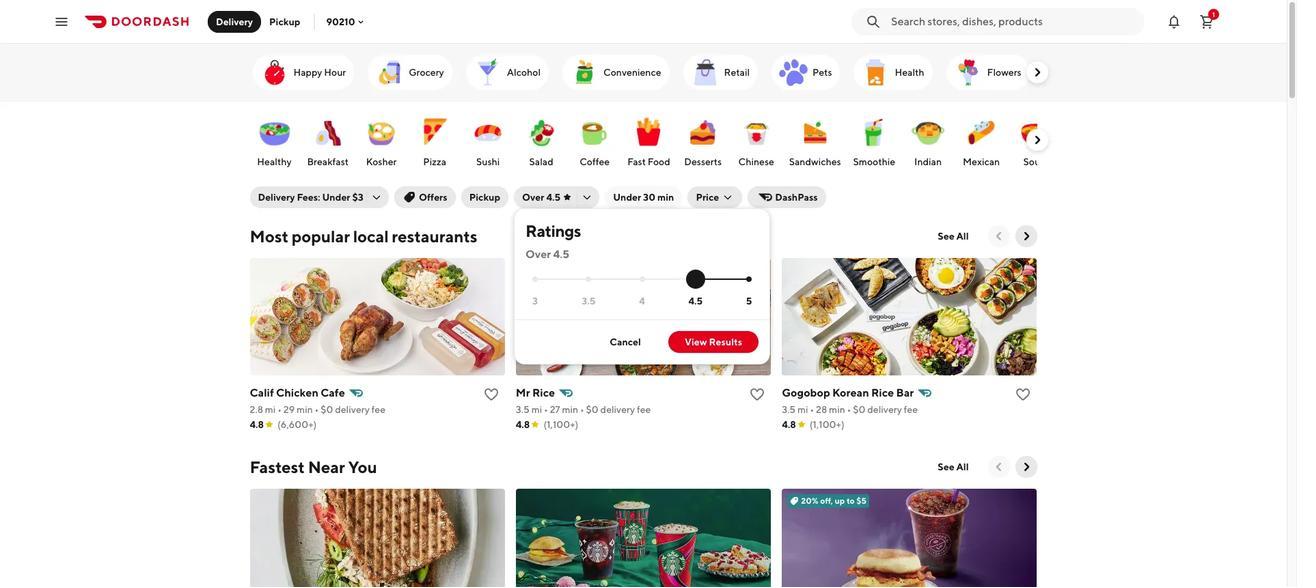 Task type: locate. For each thing, give the bounding box(es) containing it.
0 vertical spatial over 4.5
[[522, 192, 561, 203]]

(1,100+) down the 27
[[544, 420, 579, 431]]

0 horizontal spatial click to add this store to your saved list image
[[483, 387, 500, 403]]

1 delivery from the left
[[335, 405, 370, 416]]

2 vertical spatial 4.5
[[689, 296, 703, 307]]

breakfast
[[307, 157, 349, 168]]

delivery right the 27
[[601, 405, 635, 416]]

3 mi from the left
[[798, 405, 808, 416]]

2 horizontal spatial click to add this store to your saved list image
[[1016, 387, 1032, 403]]

next button of carousel image right previous button of carousel image at the bottom of the page
[[1020, 461, 1033, 474]]

4.5 down ratings
[[553, 248, 570, 261]]

all left previous button of carousel image at the bottom of the page
[[957, 462, 969, 473]]

1 see all link from the top
[[930, 226, 977, 247]]

mi for mr
[[532, 405, 542, 416]]

1 horizontal spatial under
[[613, 192, 641, 203]]

1 (1,100+) from the left
[[544, 420, 579, 431]]

0 horizontal spatial delivery
[[216, 16, 253, 27]]

happy hour
[[294, 67, 346, 78]]

1 horizontal spatial delivery
[[258, 192, 295, 203]]

over 4.5
[[522, 192, 561, 203], [526, 248, 570, 261]]

healthy
[[257, 157, 292, 168]]

1 see from the top
[[938, 231, 955, 242]]

price
[[696, 192, 719, 203]]

next button of carousel image right flowers
[[1031, 66, 1044, 79]]

0 vertical spatial see all link
[[930, 226, 977, 247]]

1 next button of carousel image from the top
[[1031, 66, 1044, 79]]

2 items, open order cart image
[[1199, 13, 1216, 30]]

over 4.5 button
[[514, 187, 600, 209]]

see all link for fastest near you
[[930, 457, 977, 479]]

pets link
[[772, 55, 841, 90]]

3.5 down gogobop
[[782, 405, 796, 416]]

alcohol
[[507, 67, 541, 78]]

• down the 'gogobop korean rice bar'
[[847, 405, 852, 416]]

0 vertical spatial delivery
[[216, 16, 253, 27]]

mi down mr rice
[[532, 405, 542, 416]]

3
[[533, 296, 538, 307]]

2 (1,100+) from the left
[[810, 420, 845, 431]]

1 vertical spatial next button of carousel image
[[1020, 461, 1033, 474]]

0 horizontal spatial fee
[[372, 405, 386, 416]]

pickup button up happy hour icon at the top of page
[[261, 11, 309, 32]]

min right the 27
[[562, 405, 578, 416]]

3.5 for mr rice
[[516, 405, 530, 416]]

2 horizontal spatial 3.5
[[782, 405, 796, 416]]

min right 30
[[658, 192, 674, 203]]

3.5 stars and over image
[[586, 277, 592, 283]]

$​0
[[321, 405, 333, 416], [586, 405, 599, 416], [853, 405, 866, 416]]

delivery for delivery
[[216, 16, 253, 27]]

4.8 down mr
[[516, 420, 530, 431]]

min right 28
[[829, 405, 846, 416]]

over down salad
[[522, 192, 545, 203]]

2 see all link from the top
[[930, 457, 977, 479]]

sandwiches
[[789, 157, 841, 168]]

2 under from the left
[[613, 192, 641, 203]]

2 mi from the left
[[532, 405, 542, 416]]

3.5 down mr
[[516, 405, 530, 416]]

(1,100+) down 28
[[810, 420, 845, 431]]

$​0 right the 27
[[586, 405, 599, 416]]

4.5 up view
[[689, 296, 703, 307]]

2 • from the left
[[315, 405, 319, 416]]

delivery down cafe
[[335, 405, 370, 416]]

0 vertical spatial 4.5
[[547, 192, 561, 203]]

over
[[522, 192, 545, 203], [526, 248, 551, 261]]

1 horizontal spatial 4.8
[[516, 420, 530, 431]]

delivery inside delivery button
[[216, 16, 253, 27]]

over inside over 4.5 button
[[522, 192, 545, 203]]

pets image
[[777, 56, 810, 89]]

2.8
[[250, 405, 263, 416]]

1 horizontal spatial click to add this store to your saved list image
[[749, 387, 766, 403]]

pets
[[813, 67, 832, 78]]

ratings
[[526, 222, 581, 241]]

calif
[[250, 387, 274, 400]]

2 next button of carousel image from the top
[[1020, 461, 1033, 474]]

1 horizontal spatial $​0
[[586, 405, 599, 416]]

1 click to add this store to your saved list image from the left
[[483, 387, 500, 403]]

2 delivery from the left
[[601, 405, 635, 416]]

3.5 for gogobop korean rice bar
[[782, 405, 796, 416]]

0 horizontal spatial 3.5
[[516, 405, 530, 416]]

over 4.5 down salad
[[522, 192, 561, 203]]

over up 3 stars and over icon
[[526, 248, 551, 261]]

see all link left previous button of carousel image at the bottom of the page
[[930, 457, 977, 479]]

pickup
[[269, 16, 300, 27], [469, 192, 500, 203]]

3 fee from the left
[[904, 405, 918, 416]]

1 $​0 from the left
[[321, 405, 333, 416]]

mi for calif
[[265, 405, 276, 416]]

view results
[[685, 337, 743, 348]]

0 horizontal spatial rice
[[533, 387, 555, 400]]

all for most popular local restaurants
[[957, 231, 969, 242]]

1 vertical spatial see all
[[938, 462, 969, 473]]

0 horizontal spatial mi
[[265, 405, 276, 416]]

3 click to add this store to your saved list image from the left
[[1016, 387, 1032, 403]]

1 all from the top
[[957, 231, 969, 242]]

$​0 down cafe
[[321, 405, 333, 416]]

4.5 up ratings
[[547, 192, 561, 203]]

delivery
[[335, 405, 370, 416], [601, 405, 635, 416], [868, 405, 902, 416]]

1 fee from the left
[[372, 405, 386, 416]]

delivery
[[216, 16, 253, 27], [258, 192, 295, 203]]

next button of carousel image right previous button of carousel icon
[[1020, 230, 1033, 243]]

0 horizontal spatial (1,100+)
[[544, 420, 579, 431]]

0 horizontal spatial 4.8
[[250, 420, 264, 431]]

2 all from the top
[[957, 462, 969, 473]]

health
[[895, 67, 925, 78]]

3.5 mi • 27 min • $​0 delivery fee
[[516, 405, 651, 416]]

1 vertical spatial all
[[957, 462, 969, 473]]

pickup down sushi
[[469, 192, 500, 203]]

all left previous button of carousel icon
[[957, 231, 969, 242]]

see
[[938, 231, 955, 242], [938, 462, 955, 473]]

to
[[847, 496, 855, 507]]

• left the 27
[[544, 405, 548, 416]]

pickup button down sushi
[[461, 187, 509, 209]]

you
[[348, 458, 377, 477]]

next button of carousel image
[[1031, 66, 1044, 79], [1031, 133, 1044, 147]]

4.8 down 2.8
[[250, 420, 264, 431]]

gogobop korean rice bar
[[782, 387, 914, 400]]

(1,100+)
[[544, 420, 579, 431], [810, 420, 845, 431]]

1 horizontal spatial pickup button
[[461, 187, 509, 209]]

most popular local restaurants link
[[250, 226, 478, 247]]

27
[[550, 405, 560, 416]]

0 vertical spatial see all
[[938, 231, 969, 242]]

see all left previous button of carousel image at the bottom of the page
[[938, 462, 969, 473]]

previous button of carousel image
[[992, 230, 1006, 243]]

delivery for gogobop korean rice bar
[[868, 405, 902, 416]]

rice left bar
[[872, 387, 894, 400]]

next button of carousel image
[[1020, 230, 1033, 243], [1020, 461, 1033, 474]]

mi right 2.8
[[265, 405, 276, 416]]

28
[[816, 405, 827, 416]]

offers
[[419, 192, 448, 203]]

1 rice from the left
[[533, 387, 555, 400]]

1 vertical spatial next button of carousel image
[[1031, 133, 1044, 147]]

0 vertical spatial see
[[938, 231, 955, 242]]

next button of carousel image for fastest near you
[[1020, 461, 1033, 474]]

0 vertical spatial all
[[957, 231, 969, 242]]

90210 button
[[326, 16, 366, 27]]

2 horizontal spatial fee
[[904, 405, 918, 416]]

under left 30
[[613, 192, 641, 203]]

0 horizontal spatial pickup
[[269, 16, 300, 27]]

see all for fastest near you
[[938, 462, 969, 473]]

0 vertical spatial next button of carousel image
[[1031, 66, 1044, 79]]

1 horizontal spatial mi
[[532, 405, 542, 416]]

notification bell image
[[1166, 13, 1183, 30]]

click to add this store to your saved list image for rice
[[1016, 387, 1032, 403]]

happy hour image
[[258, 56, 291, 89]]

1 horizontal spatial rice
[[872, 387, 894, 400]]

4
[[639, 296, 645, 307]]

rice up the 27
[[533, 387, 555, 400]]

see left previous button of carousel icon
[[938, 231, 955, 242]]

1 next button of carousel image from the top
[[1020, 230, 1033, 243]]

0 vertical spatial pickup button
[[261, 11, 309, 32]]

• left 29
[[278, 405, 282, 416]]

indian
[[915, 157, 942, 168]]

click to add this store to your saved list image
[[483, 387, 500, 403], [749, 387, 766, 403], [1016, 387, 1032, 403]]

1 mi from the left
[[265, 405, 276, 416]]

1 vertical spatial pickup
[[469, 192, 500, 203]]

flowers
[[988, 67, 1022, 78]]

1 vertical spatial see all link
[[930, 457, 977, 479]]

0 horizontal spatial $​0
[[321, 405, 333, 416]]

fee
[[372, 405, 386, 416], [637, 405, 651, 416], [904, 405, 918, 416]]

4.5 inside button
[[547, 192, 561, 203]]

29
[[284, 405, 295, 416]]

previous button of carousel image
[[992, 461, 1006, 474]]

$​0 for korean
[[853, 405, 866, 416]]

2 horizontal spatial $​0
[[853, 405, 866, 416]]

under left $3 at the top
[[322, 192, 350, 203]]

1 vertical spatial delivery
[[258, 192, 295, 203]]

2 horizontal spatial delivery
[[868, 405, 902, 416]]

90210
[[326, 16, 355, 27]]

0 vertical spatial next button of carousel image
[[1020, 230, 1033, 243]]

min for mr rice
[[562, 405, 578, 416]]

3 delivery from the left
[[868, 405, 902, 416]]

mi for gogobop
[[798, 405, 808, 416]]

2 horizontal spatial 4.8
[[782, 420, 796, 431]]

0 horizontal spatial pickup button
[[261, 11, 309, 32]]

view
[[685, 337, 707, 348]]

offers button
[[394, 187, 456, 209]]

grocery image
[[373, 56, 406, 89]]

•
[[278, 405, 282, 416], [315, 405, 319, 416], [544, 405, 548, 416], [580, 405, 584, 416], [810, 405, 814, 416], [847, 405, 852, 416]]

1
[[1213, 10, 1216, 18]]

convenience
[[604, 67, 662, 78]]

4.8 down gogobop
[[782, 420, 796, 431]]

3.5 down 3.5 stars and over "image"
[[582, 296, 596, 307]]

off,
[[821, 496, 833, 507]]

2.8 mi • 29 min • $​0 delivery fee
[[250, 405, 386, 416]]

1 horizontal spatial fee
[[637, 405, 651, 416]]

under
[[322, 192, 350, 203], [613, 192, 641, 203]]

see all link left previous button of carousel icon
[[930, 226, 977, 247]]

retail image
[[689, 56, 722, 89]]

4.5
[[547, 192, 561, 203], [553, 248, 570, 261], [689, 296, 703, 307]]

3 $​0 from the left
[[853, 405, 866, 416]]

0 vertical spatial over
[[522, 192, 545, 203]]

0 horizontal spatial delivery
[[335, 405, 370, 416]]

1 horizontal spatial delivery
[[601, 405, 635, 416]]

sushi
[[477, 157, 500, 168]]

4.8 for gogobop korean rice bar
[[782, 420, 796, 431]]

4 • from the left
[[580, 405, 584, 416]]

• right the 27
[[580, 405, 584, 416]]

2 fee from the left
[[637, 405, 651, 416]]

delivery down bar
[[868, 405, 902, 416]]

3 4.8 from the left
[[782, 420, 796, 431]]

see all left previous button of carousel icon
[[938, 231, 969, 242]]

2 see from the top
[[938, 462, 955, 473]]

1 4.8 from the left
[[250, 420, 264, 431]]

2 4.8 from the left
[[516, 420, 530, 431]]

see for fastest near you
[[938, 462, 955, 473]]

delivery fees: under $3
[[258, 192, 364, 203]]

5 stars and over image
[[747, 277, 752, 283]]

all
[[957, 231, 969, 242], [957, 462, 969, 473]]

under 30 min button
[[605, 187, 683, 209]]

gogobop
[[782, 387, 831, 400]]

convenience link
[[563, 55, 670, 90]]

delivery for delivery fees: under $3
[[258, 192, 295, 203]]

4.8 for calif chicken cafe
[[250, 420, 264, 431]]

$3
[[352, 192, 364, 203]]

1 vertical spatial see
[[938, 462, 955, 473]]

4.8
[[250, 420, 264, 431], [516, 420, 530, 431], [782, 420, 796, 431]]

• left 28
[[810, 405, 814, 416]]

2 horizontal spatial mi
[[798, 405, 808, 416]]

$5
[[857, 496, 867, 507]]

0 horizontal spatial under
[[322, 192, 350, 203]]

over 4.5 down ratings
[[526, 248, 570, 261]]

see left previous button of carousel image at the bottom of the page
[[938, 462, 955, 473]]

pickup right delivery button
[[269, 16, 300, 27]]

next button of carousel image up soup at the right top of the page
[[1031, 133, 1044, 147]]

popular
[[292, 227, 350, 246]]

convenience image
[[568, 56, 601, 89]]

rice
[[533, 387, 555, 400], [872, 387, 894, 400]]

mi down gogobop
[[798, 405, 808, 416]]

2 $​0 from the left
[[586, 405, 599, 416]]

most popular local restaurants
[[250, 227, 478, 246]]

$​0 for chicken
[[321, 405, 333, 416]]

1 see all from the top
[[938, 231, 969, 242]]

1 horizontal spatial (1,100+)
[[810, 420, 845, 431]]

min right 29
[[297, 405, 313, 416]]

see all link
[[930, 226, 977, 247], [930, 457, 977, 479]]

$​0 down korean
[[853, 405, 866, 416]]

most
[[250, 227, 288, 246]]

3.5
[[582, 296, 596, 307], [516, 405, 530, 416], [782, 405, 796, 416]]

2 see all from the top
[[938, 462, 969, 473]]

5 • from the left
[[810, 405, 814, 416]]

$​0 for rice
[[586, 405, 599, 416]]

• up (6,600+) at the bottom left of the page
[[315, 405, 319, 416]]



Task type: vqa. For each thing, say whether or not it's contained in the screenshot.
Item Search search box
no



Task type: describe. For each thing, give the bounding box(es) containing it.
mr rice
[[516, 387, 555, 400]]

fee for mr rice
[[637, 405, 651, 416]]

min for gogobop korean rice bar
[[829, 405, 846, 416]]

20%
[[801, 496, 819, 507]]

(6,600+)
[[278, 420, 317, 431]]

next button of carousel image for most popular local restaurants
[[1020, 230, 1033, 243]]

mr
[[516, 387, 530, 400]]

see for most popular local restaurants
[[938, 231, 955, 242]]

1 horizontal spatial 3.5
[[582, 296, 596, 307]]

3.5 mi • 28 min • $​0 delivery fee
[[782, 405, 918, 416]]

(1,100+) for korean
[[810, 420, 845, 431]]

4.8 for mr rice
[[516, 420, 530, 431]]

30
[[643, 192, 656, 203]]

3 stars and over image
[[533, 277, 538, 283]]

delivery for calif chicken cafe
[[335, 405, 370, 416]]

min for calif chicken cafe
[[297, 405, 313, 416]]

2 next button of carousel image from the top
[[1031, 133, 1044, 147]]

results
[[709, 337, 743, 348]]

near
[[308, 458, 345, 477]]

over 4.5 inside over 4.5 button
[[522, 192, 561, 203]]

2 click to add this store to your saved list image from the left
[[749, 387, 766, 403]]

fastest near you link
[[250, 457, 377, 479]]

local
[[353, 227, 389, 246]]

fees:
[[297, 192, 320, 203]]

1 horizontal spatial pickup
[[469, 192, 500, 203]]

desserts
[[685, 157, 722, 168]]

cafe
[[321, 387, 345, 400]]

hour
[[324, 67, 346, 78]]

1 under from the left
[[322, 192, 350, 203]]

open menu image
[[53, 13, 70, 30]]

6 • from the left
[[847, 405, 852, 416]]

korean
[[833, 387, 869, 400]]

under 30 min
[[613, 192, 674, 203]]

cancel button
[[594, 332, 658, 353]]

3 • from the left
[[544, 405, 548, 416]]

health link
[[854, 55, 933, 90]]

dashpass button
[[748, 187, 826, 209]]

kosher
[[366, 157, 397, 168]]

fastest
[[250, 458, 305, 477]]

view results button
[[669, 332, 759, 353]]

fast
[[628, 157, 646, 168]]

see all for most popular local restaurants
[[938, 231, 969, 242]]

cancel
[[610, 337, 641, 348]]

mexican
[[963, 157, 1000, 168]]

up
[[835, 496, 845, 507]]

grocery
[[409, 67, 444, 78]]

soup
[[1024, 157, 1046, 168]]

Store search: begin typing to search for stores available on DoorDash text field
[[892, 14, 1136, 29]]

1 vertical spatial 4.5
[[553, 248, 570, 261]]

grocery link
[[368, 55, 452, 90]]

1 • from the left
[[278, 405, 282, 416]]

alcohol link
[[466, 55, 549, 90]]

0 vertical spatial pickup
[[269, 16, 300, 27]]

health image
[[860, 56, 893, 89]]

fee for calif chicken cafe
[[372, 405, 386, 416]]

fastest near you
[[250, 458, 377, 477]]

retail
[[724, 67, 750, 78]]

2 rice from the left
[[872, 387, 894, 400]]

fast food
[[628, 157, 671, 168]]

food
[[648, 157, 671, 168]]

dashpass
[[775, 192, 818, 203]]

salad
[[530, 157, 554, 168]]

20% off, up to $5
[[801, 496, 867, 507]]

1 vertical spatial pickup button
[[461, 187, 509, 209]]

min inside button
[[658, 192, 674, 203]]

bar
[[897, 387, 914, 400]]

flowers image
[[952, 56, 985, 89]]

smoothie
[[854, 157, 896, 168]]

delivery button
[[208, 11, 261, 32]]

5
[[746, 296, 752, 307]]

chicken
[[276, 387, 319, 400]]

1 vertical spatial over
[[526, 248, 551, 261]]

(1,100+) for rice
[[544, 420, 579, 431]]

4 stars and over image
[[640, 277, 645, 283]]

coffee
[[580, 157, 610, 168]]

click to add this store to your saved list image for cafe
[[483, 387, 500, 403]]

calif chicken cafe
[[250, 387, 345, 400]]

chinese
[[739, 157, 775, 168]]

under inside button
[[613, 192, 641, 203]]

restaurants
[[392, 227, 478, 246]]

happy hour link
[[253, 55, 354, 90]]

pizza
[[423, 157, 446, 168]]

all for fastest near you
[[957, 462, 969, 473]]

1 button
[[1194, 8, 1221, 35]]

alcohol image
[[472, 56, 504, 89]]

delivery for mr rice
[[601, 405, 635, 416]]

fee for gogobop korean rice bar
[[904, 405, 918, 416]]

1 vertical spatial over 4.5
[[526, 248, 570, 261]]

happy
[[294, 67, 322, 78]]

flowers link
[[947, 55, 1030, 90]]

retail link
[[683, 55, 758, 90]]

price button
[[688, 187, 743, 209]]

see all link for most popular local restaurants
[[930, 226, 977, 247]]



